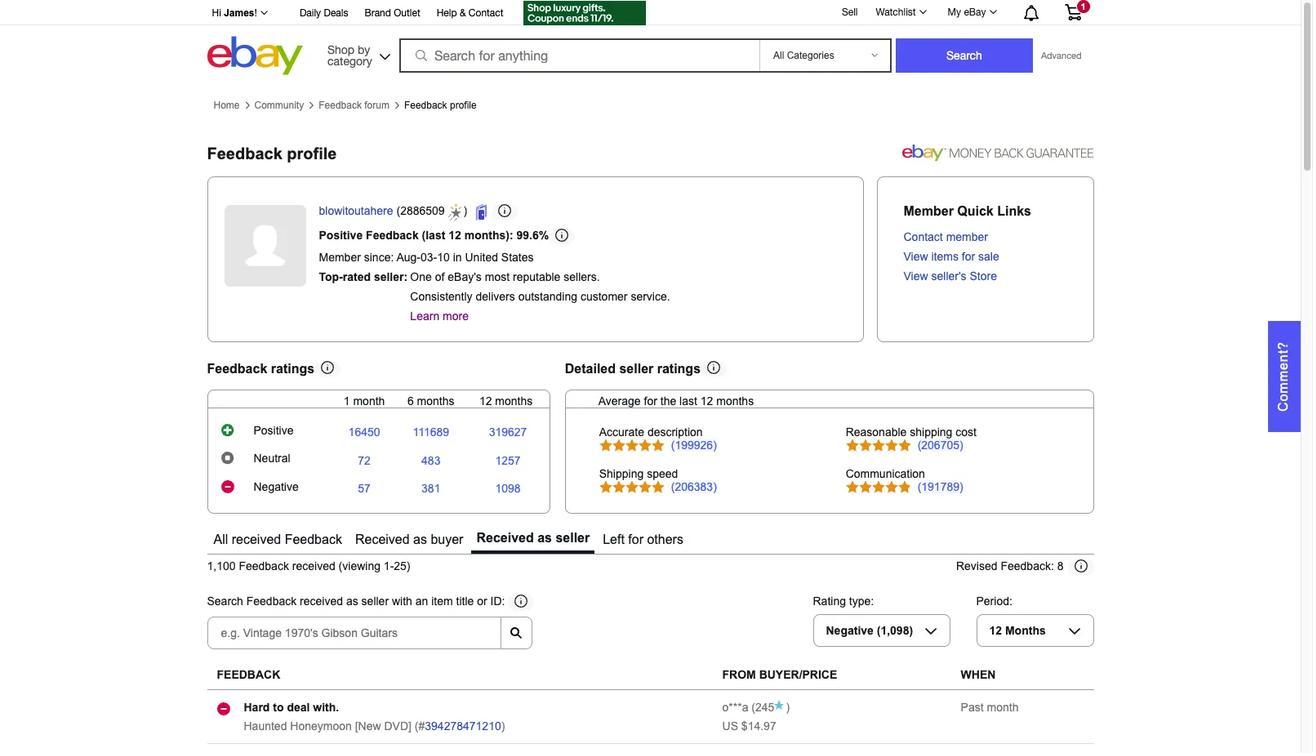 Task type: vqa. For each thing, say whether or not it's contained in the screenshot.


Task type: locate. For each thing, give the bounding box(es) containing it.
1 inside feedback profile main content
[[344, 394, 350, 407]]

0 vertical spatial received
[[232, 532, 281, 546]]

select the type of feedback rating you want to see element
[[813, 595, 874, 608]]

1 horizontal spatial as
[[413, 532, 427, 546]]

(viewing
[[339, 560, 381, 573]]

1 vertical spatial contact
[[904, 230, 943, 243]]

as up "e.g. vintage 1970's gibson guitars" text box
[[346, 595, 358, 608]]

99.6%
[[517, 228, 549, 241]]

381
[[422, 482, 441, 495]]

received down 1,100 feedback received (viewing 1-25)
[[300, 595, 343, 608]]

shop by category button
[[320, 36, 394, 71]]

none submit inside shop by category banner
[[896, 38, 1033, 73]]

0 horizontal spatial feedback profile
[[207, 145, 337, 163]]

seller left left
[[556, 531, 590, 545]]

since:
[[364, 250, 394, 264]]

hard to deal with. haunted honeymoon [new dvd] (# 394278471210 )
[[244, 701, 505, 733]]

watchlist link
[[867, 2, 934, 22]]

0 horizontal spatial (
[[397, 204, 400, 217]]

0 horizontal spatial seller
[[362, 595, 389, 608]]

reputable
[[513, 270, 561, 283]]

1 for 1
[[1081, 2, 1086, 11]]

member up contact member link
[[904, 204, 954, 218]]

as
[[538, 531, 552, 545], [413, 532, 427, 546], [346, 595, 358, 608]]

received
[[477, 531, 534, 545], [355, 532, 410, 546]]

1 vertical spatial negative
[[826, 624, 874, 637]]

16450
[[348, 426, 380, 439]]

12 down period:
[[990, 624, 1002, 637]]

0 vertical spatial for
[[962, 250, 976, 263]]

received up 1-
[[355, 532, 410, 546]]

for inside button
[[628, 532, 644, 546]]

0 horizontal spatial positive
[[254, 424, 294, 437]]

2 horizontal spatial )
[[786, 701, 790, 714]]

for
[[962, 250, 976, 263], [644, 394, 658, 407], [628, 532, 644, 546]]

0 horizontal spatial member
[[319, 250, 361, 264]]

received down all received feedback button on the left bottom of page
[[292, 560, 336, 573]]

months right the "last"
[[717, 394, 754, 407]]

16450 button
[[348, 426, 380, 439]]

57 button
[[358, 482, 371, 495]]

feedback profile right forum
[[404, 100, 477, 111]]

months for 6 months
[[417, 394, 455, 407]]

feedback left by buyer. element
[[723, 701, 749, 714]]

received inside button
[[477, 531, 534, 545]]

1 up advanced
[[1081, 2, 1086, 11]]

negative for negative
[[254, 481, 299, 494]]

(
[[397, 204, 400, 217], [752, 701, 756, 714]]

2 horizontal spatial seller
[[620, 362, 654, 376]]

seller:
[[374, 270, 408, 283]]

id:
[[491, 595, 505, 608]]

with
[[392, 595, 412, 608]]

1 horizontal spatial positive
[[319, 228, 363, 241]]

past
[[961, 701, 984, 714]]

to
[[273, 701, 284, 714]]

111689
[[413, 426, 449, 439]]

1 vertical spatial profile
[[287, 145, 337, 163]]

in
[[453, 250, 462, 264]]

member up 'top-' on the left top of the page
[[319, 250, 361, 264]]

most
[[485, 270, 510, 283]]

0 vertical spatial profile
[[450, 100, 477, 111]]

1
[[1081, 2, 1086, 11], [344, 394, 350, 407]]

(1,098)
[[877, 624, 913, 637]]

1 ratings from the left
[[271, 362, 315, 376]]

contact
[[469, 7, 504, 19], [904, 230, 943, 243]]

319627 button
[[489, 426, 527, 439]]

0 vertical spatial member
[[904, 204, 954, 218]]

2 horizontal spatial months
[[717, 394, 754, 407]]

1 months from the left
[[417, 394, 455, 407]]

watchlist
[[876, 7, 916, 18]]

profile for feedback profile link
[[450, 100, 477, 111]]

when element
[[961, 668, 996, 681]]

view items for sale link
[[904, 250, 1000, 263]]

received down 1098 button
[[477, 531, 534, 545]]

1 horizontal spatial seller
[[556, 531, 590, 545]]

206383 ratings received on shipping speed. click to check average rating. element
[[671, 480, 717, 493]]

6 months
[[408, 394, 455, 407]]

dvd]
[[384, 720, 412, 733]]

1 up 16450 button
[[344, 394, 350, 407]]

0 vertical spatial month
[[353, 394, 385, 407]]

average
[[599, 394, 641, 407]]

1 vertical spatial view
[[904, 270, 929, 283]]

as for seller
[[538, 531, 552, 545]]

1 vertical spatial feedback profile
[[207, 145, 337, 163]]

2 months from the left
[[495, 394, 533, 407]]

394278471210 link
[[425, 720, 501, 733]]

2 vertical spatial received
[[300, 595, 343, 608]]

0 vertical spatial negative
[[254, 481, 299, 494]]

for right left
[[628, 532, 644, 546]]

0 vertical spatial 1
[[1081, 2, 1086, 11]]

1 vertical spatial 1
[[344, 394, 350, 407]]

member inside the member since: aug-03-10 in united states top-rated seller: one of ebay's most reputable sellers. consistently delivers outstanding customer service. learn more
[[319, 250, 361, 264]]

1 horizontal spatial )
[[501, 720, 505, 733]]

as left buyer
[[413, 532, 427, 546]]

as for buyer
[[413, 532, 427, 546]]

months right 6
[[417, 394, 455, 407]]

forum
[[365, 100, 390, 111]]

1 horizontal spatial month
[[987, 701, 1019, 714]]

0 vertical spatial view
[[904, 250, 929, 263]]

2 vertical spatial for
[[628, 532, 644, 546]]

as inside button
[[538, 531, 552, 545]]

1 vertical spatial for
[[644, 394, 658, 407]]

community
[[254, 100, 304, 111]]

received right all
[[232, 532, 281, 546]]

( right feedback left by buyer. element
[[752, 701, 756, 714]]

0 vertical spatial )
[[464, 204, 471, 217]]

feedback
[[217, 668, 280, 681]]

1 horizontal spatial 1
[[1081, 2, 1086, 11]]

0 horizontal spatial contact
[[469, 7, 504, 19]]

seller up average
[[620, 362, 654, 376]]

click to go to blowitoutahere ebay store image
[[476, 204, 492, 220]]

1 horizontal spatial profile
[[450, 100, 477, 111]]

0 horizontal spatial received
[[355, 532, 410, 546]]

deal
[[287, 701, 310, 714]]

03-
[[421, 250, 437, 264]]

contact member link
[[904, 230, 988, 243]]

0 vertical spatial positive
[[319, 228, 363, 241]]

1 vertical spatial (
[[752, 701, 756, 714]]

feedback profile page for blowitoutahere element
[[207, 145, 337, 163]]

feedback ratings
[[207, 362, 315, 376]]

view left seller's
[[904, 270, 929, 283]]

months up the 319627 button at the left of page
[[495, 394, 533, 407]]

one
[[410, 270, 432, 283]]

contact inside account navigation
[[469, 7, 504, 19]]

for down member
[[962, 250, 976, 263]]

view left the 'items'
[[904, 250, 929, 263]]

1 horizontal spatial ratings
[[657, 362, 701, 376]]

2 ratings from the left
[[657, 362, 701, 376]]

1 vertical spatial month
[[987, 701, 1019, 714]]

0 horizontal spatial ratings
[[271, 362, 315, 376]]

as left left
[[538, 531, 552, 545]]

all
[[214, 532, 228, 546]]

1 horizontal spatial contact
[[904, 230, 943, 243]]

positive down blowitoutahere link
[[319, 228, 363, 241]]

0 vertical spatial contact
[[469, 7, 504, 19]]

3 months from the left
[[717, 394, 754, 407]]

seller left with
[[362, 595, 389, 608]]

0 horizontal spatial )
[[464, 204, 471, 217]]

received as seller
[[477, 531, 590, 545]]

member
[[904, 204, 954, 218], [319, 250, 361, 264]]

1 horizontal spatial negative
[[826, 624, 874, 637]]

brand
[[365, 7, 391, 19]]

(206383) button
[[671, 480, 717, 493]]

contact inside contact member view items for sale view seller's store
[[904, 230, 943, 243]]

1 horizontal spatial feedback profile
[[404, 100, 477, 111]]

None submit
[[896, 38, 1033, 73]]

service.
[[631, 290, 670, 303]]

positive up neutral
[[254, 424, 294, 437]]

contact up the 'items'
[[904, 230, 943, 243]]

daily deals link
[[300, 5, 348, 23]]

0 vertical spatial seller
[[620, 362, 654, 376]]

or
[[477, 595, 487, 608]]

rating type:
[[813, 595, 874, 608]]

feedback forum
[[319, 100, 390, 111]]

all received feedback button
[[209, 527, 347, 554]]

0 horizontal spatial 1
[[344, 394, 350, 407]]

2 horizontal spatial as
[[538, 531, 552, 545]]

months for 12 months
[[495, 394, 533, 407]]

received for received as seller
[[477, 531, 534, 545]]

1 horizontal spatial member
[[904, 204, 954, 218]]

0 vertical spatial feedback profile
[[404, 100, 477, 111]]

received as buyer button
[[350, 527, 468, 554]]

left
[[603, 532, 625, 546]]

1 horizontal spatial received
[[477, 531, 534, 545]]

for left the at the right bottom
[[644, 394, 658, 407]]

description
[[648, 425, 703, 438]]

1 vertical spatial seller
[[556, 531, 590, 545]]

store
[[970, 270, 997, 283]]

others
[[647, 532, 684, 546]]

months
[[1006, 624, 1046, 637]]

1 vertical spatial received
[[292, 560, 336, 573]]

received for search
[[300, 595, 343, 608]]

negative down neutral
[[254, 481, 299, 494]]

245
[[756, 701, 775, 714]]

1 vertical spatial positive
[[254, 424, 294, 437]]

month up 16450
[[353, 394, 385, 407]]

1 horizontal spatial months
[[495, 394, 533, 407]]

1 inside account navigation
[[1081, 2, 1086, 11]]

help & contact link
[[437, 5, 504, 23]]

( right 'blowitoutahere'
[[397, 204, 400, 217]]

ebay money back guarantee policy image
[[902, 142, 1094, 161]]

0 horizontal spatial month
[[353, 394, 385, 407]]

received as buyer
[[355, 532, 464, 546]]

seller
[[620, 362, 654, 376], [556, 531, 590, 545], [362, 595, 389, 608]]

feedback profile down community link in the left of the page
[[207, 145, 337, 163]]

72
[[358, 454, 371, 467]]

month right 'past'
[[987, 701, 1019, 714]]

received inside button
[[355, 532, 410, 546]]

0 horizontal spatial profile
[[287, 145, 337, 163]]

links
[[998, 204, 1032, 218]]

member quick links
[[904, 204, 1032, 218]]

0 horizontal spatial months
[[417, 394, 455, 407]]

aug-
[[397, 250, 421, 264]]

12 inside dropdown button
[[990, 624, 1002, 637]]

1 for 1 month
[[344, 394, 350, 407]]

my ebay link
[[939, 2, 1004, 22]]

1 vertical spatial member
[[319, 250, 361, 264]]

view
[[904, 250, 929, 263], [904, 270, 929, 283]]

shipping
[[599, 467, 644, 480]]

0 horizontal spatial negative
[[254, 481, 299, 494]]

as inside button
[[413, 532, 427, 546]]

contact right &
[[469, 7, 504, 19]]

honeymoon
[[290, 720, 352, 733]]

negative down select the type of feedback rating you want to see element
[[826, 624, 874, 637]]

reasonable
[[846, 425, 907, 438]]

positive for positive
[[254, 424, 294, 437]]

25)
[[394, 560, 411, 573]]

received
[[232, 532, 281, 546], [292, 560, 336, 573], [300, 595, 343, 608]]

2 vertical spatial )
[[501, 720, 505, 733]]

191789 ratings received on communication. click to check average rating. element
[[918, 480, 964, 493]]

&
[[460, 7, 466, 19]]

negative inside popup button
[[826, 624, 874, 637]]



Task type: describe. For each thing, give the bounding box(es) containing it.
319627
[[489, 426, 527, 439]]

feedback profile for feedback profile link
[[404, 100, 477, 111]]

user profile for blowitoutahere image
[[224, 205, 306, 287]]

learn
[[410, 309, 440, 322]]

shop
[[328, 43, 355, 56]]

sale
[[979, 250, 1000, 263]]

received inside button
[[232, 532, 281, 546]]

united
[[465, 250, 498, 264]]

feedback profile main content
[[207, 92, 1301, 753]]

us $14.97
[[723, 720, 777, 733]]

cost
[[956, 425, 977, 438]]

home link
[[214, 100, 240, 111]]

feedback forum link
[[319, 100, 390, 111]]

1098
[[495, 482, 521, 495]]

reasonable shipping cost
[[846, 425, 977, 438]]

1098 button
[[495, 482, 521, 495]]

help
[[437, 7, 457, 19]]

e.g. Vintage 1970's Gibson Guitars text field
[[207, 617, 501, 650]]

title
[[456, 595, 474, 608]]

last
[[680, 394, 698, 407]]

sell
[[842, 6, 858, 18]]

72 button
[[358, 454, 371, 467]]

account navigation
[[203, 0, 1094, 28]]

home
[[214, 100, 240, 111]]

contact member view items for sale view seller's store
[[904, 230, 1000, 283]]

) inside hard to deal with. haunted honeymoon [new dvd] (# 394278471210 )
[[501, 720, 505, 733]]

1 view from the top
[[904, 250, 929, 263]]

sell link
[[835, 6, 866, 18]]

feedback profile for feedback profile page for blowitoutahere element on the top left
[[207, 145, 337, 163]]

comment?
[[1277, 342, 1291, 412]]

negative (1,098)
[[826, 624, 913, 637]]

2886509
[[400, 204, 445, 217]]

(199926)
[[671, 438, 717, 451]]

received for received as buyer
[[355, 532, 410, 546]]

(206705)
[[918, 438, 964, 451]]

2 vertical spatial seller
[[362, 595, 389, 608]]

for inside contact member view items for sale view seller's store
[[962, 250, 976, 263]]

483
[[422, 454, 441, 467]]

(last
[[422, 228, 446, 241]]

item
[[431, 595, 453, 608]]

view seller's store link
[[904, 270, 997, 283]]

member for member since: aug-03-10 in united states top-rated seller: one of ebay's most reputable sellers. consistently delivers outstanding customer service. learn more
[[319, 250, 361, 264]]

199926 ratings received on accurate description. click to check average rating. element
[[671, 438, 717, 451]]

o***a
[[723, 701, 749, 714]]

seller's
[[932, 270, 967, 283]]

quick
[[958, 204, 994, 218]]

for for average for the last 12 months
[[644, 394, 658, 407]]

outstanding
[[518, 290, 578, 303]]

member since: aug-03-10 in united states top-rated seller: one of ebay's most reputable sellers. consistently delivers outstanding customer service. learn more
[[319, 250, 670, 322]]

by
[[358, 43, 370, 56]]

more
[[443, 309, 469, 322]]

Search for anything text field
[[402, 40, 756, 71]]

1 vertical spatial )
[[786, 701, 790, 714]]

ebay
[[964, 7, 986, 18]]

past month element
[[961, 701, 1019, 714]]

past month
[[961, 701, 1019, 714]]

positive for positive feedback (last 12 months): 99.6%
[[319, 228, 363, 241]]

394278471210
[[425, 720, 501, 733]]

12 up the 319627 button at the left of page
[[479, 394, 492, 407]]

top-
[[319, 270, 343, 283]]

for for left for others
[[628, 532, 644, 546]]

(191789)
[[918, 480, 964, 493]]

1257
[[495, 454, 521, 467]]

feedback inside button
[[285, 532, 342, 546]]

8
[[1058, 560, 1064, 573]]

help & contact
[[437, 7, 504, 19]]

seller inside button
[[556, 531, 590, 545]]

0 vertical spatial (
[[397, 204, 400, 217]]

1257 button
[[495, 454, 521, 467]]

111689 button
[[413, 426, 449, 439]]

learn more link
[[410, 309, 469, 322]]

(#
[[415, 720, 425, 733]]

us
[[723, 720, 738, 733]]

revised feedback: 8
[[957, 560, 1064, 573]]

select the feedback time period you want to see element
[[977, 595, 1013, 608]]

sellers.
[[564, 270, 600, 283]]

search feedback received as seller with an item title or id:
[[207, 595, 505, 608]]

1 month
[[344, 394, 385, 407]]

2 view from the top
[[904, 270, 929, 283]]

the
[[661, 394, 677, 407]]

get the coupon image
[[523, 1, 646, 25]]

james
[[224, 7, 255, 19]]

1,100
[[207, 560, 236, 573]]

received as seller button
[[472, 527, 595, 554]]

from buyer/price element
[[723, 668, 838, 681]]

rated
[[343, 270, 371, 283]]

member
[[947, 230, 988, 243]]

deals
[[324, 7, 348, 19]]

brand outlet link
[[365, 5, 420, 23]]

period:
[[977, 595, 1013, 608]]

10
[[437, 250, 450, 264]]

with.
[[313, 701, 339, 714]]

month for 1 month
[[353, 394, 385, 407]]

daily deals
[[300, 7, 348, 19]]

hard to deal with. element
[[244, 701, 339, 714]]

blowitoutahere link
[[319, 204, 393, 222]]

206705 ratings received on reasonable shipping cost. click to check average rating. element
[[918, 438, 964, 451]]

$14.97
[[742, 720, 777, 733]]

buyer
[[431, 532, 464, 546]]

profile for feedback profile page for blowitoutahere element on the top left
[[287, 145, 337, 163]]

search
[[207, 595, 243, 608]]

all received feedback
[[214, 532, 342, 546]]

communication
[[846, 467, 925, 480]]

negative for negative (1,098)
[[826, 624, 874, 637]]

detailed seller ratings
[[565, 362, 701, 376]]

shop by category banner
[[203, 0, 1094, 79]]

accurate
[[599, 425, 645, 438]]

6
[[408, 394, 414, 407]]

12 right (last at the top of the page
[[449, 228, 461, 241]]

month for past month
[[987, 701, 1019, 714]]

speed
[[647, 467, 678, 480]]

feedback score is 2886509 element
[[400, 204, 445, 222]]

1 link
[[1055, 0, 1092, 24]]

member for member quick links
[[904, 204, 954, 218]]

received for 1,100
[[292, 560, 336, 573]]

shipping speed
[[599, 467, 678, 480]]

1 horizontal spatial (
[[752, 701, 756, 714]]

positive feedback (last 12 months): 99.6%
[[319, 228, 549, 241]]

12 right the "last"
[[701, 394, 713, 407]]

(191789) button
[[918, 480, 964, 493]]

hi
[[212, 7, 221, 19]]

0 horizontal spatial as
[[346, 595, 358, 608]]

feedback element
[[217, 668, 280, 681]]



